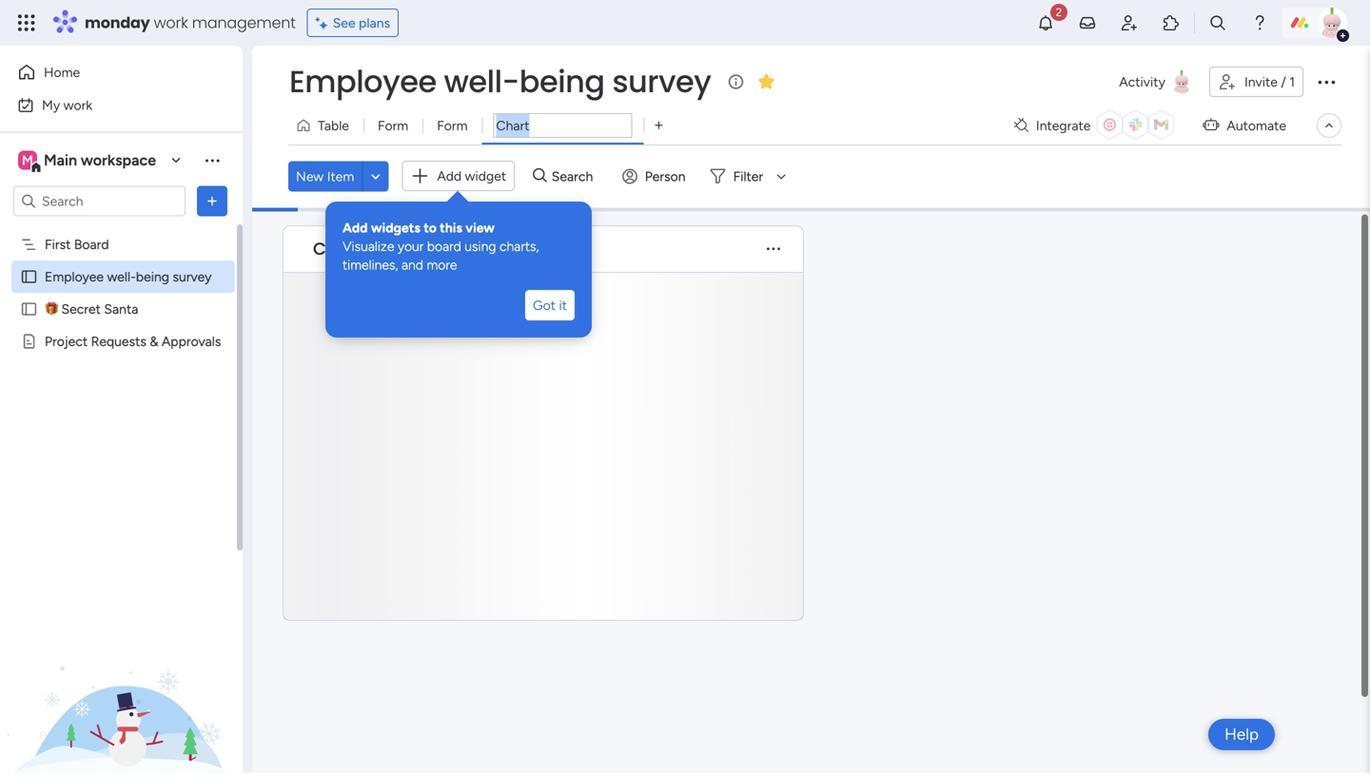 Task type: vqa. For each thing, say whether or not it's contained in the screenshot.
"RUBY ANDERSON" LINK
no



Task type: describe. For each thing, give the bounding box(es) containing it.
1 horizontal spatial options image
[[1315, 70, 1338, 93]]

visualize
[[343, 239, 395, 255]]

integrate
[[1036, 118, 1091, 134]]

workspace selection element
[[18, 149, 159, 174]]

public board image for employee well-being survey
[[20, 268, 38, 286]]

chart
[[313, 233, 362, 257]]

notifications image
[[1037, 13, 1056, 32]]

🎁
[[45, 301, 58, 317]]

form for first 'form' button from the left
[[378, 118, 409, 134]]

2 image
[[1051, 1, 1068, 22]]

view
[[466, 220, 495, 236]]

add for add widget
[[437, 168, 462, 184]]

plans
[[359, 15, 390, 31]]

/
[[1281, 74, 1287, 90]]

workspace image
[[18, 150, 37, 171]]

and
[[402, 257, 424, 273]]

approvals
[[162, 334, 221, 350]]

management
[[192, 12, 296, 33]]

add view image
[[655, 119, 663, 133]]

table
[[318, 118, 349, 134]]

widgets
[[371, 220, 421, 236]]

public board image for 🎁 secret santa
[[20, 300, 38, 318]]

add widgets to this view visualize your board using charts, timelines, and more got it
[[343, 220, 567, 313]]

main
[[44, 151, 77, 169]]

Search field
[[547, 163, 604, 190]]

more dots image
[[767, 239, 780, 252]]

Search in workspace field
[[40, 190, 159, 212]]

my work button
[[11, 90, 205, 120]]

new item
[[296, 168, 354, 184]]

0 vertical spatial employee
[[289, 60, 437, 103]]

1
[[1290, 74, 1295, 90]]

angle down image
[[371, 169, 380, 183]]

this
[[440, 220, 463, 236]]

person
[[645, 168, 686, 184]]

🎁 secret santa
[[45, 301, 138, 317]]

widget
[[465, 168, 506, 184]]

0 horizontal spatial employee well-being survey
[[45, 269, 212, 285]]

filter
[[733, 168, 764, 184]]

lottie animation element
[[0, 582, 243, 774]]

search everything image
[[1209, 13, 1228, 32]]

automate
[[1227, 118, 1287, 134]]

got it button
[[525, 290, 575, 321]]

0 vertical spatial employee well-being survey
[[289, 60, 711, 103]]

monday
[[85, 12, 150, 33]]

table button
[[288, 110, 364, 141]]

show board description image
[[725, 72, 748, 91]]

1 horizontal spatial well-
[[444, 60, 519, 103]]

0 horizontal spatial employee
[[45, 269, 104, 285]]

v2 search image
[[533, 166, 547, 187]]

work for monday
[[154, 12, 188, 33]]

board
[[74, 237, 109, 253]]

first
[[45, 237, 71, 253]]

chart main content
[[252, 207, 1371, 774]]

ruby anderson image
[[1317, 8, 1348, 38]]

invite
[[1245, 74, 1278, 90]]

activity
[[1120, 74, 1166, 90]]

new
[[296, 168, 324, 184]]

remove from favorites image
[[757, 72, 776, 91]]

1 form button from the left
[[364, 110, 423, 141]]



Task type: locate. For each thing, give the bounding box(es) containing it.
charts,
[[500, 239, 539, 255]]

home button
[[11, 57, 205, 88]]

main workspace
[[44, 151, 156, 169]]

my
[[42, 97, 60, 113]]

1 vertical spatial options image
[[203, 192, 222, 211]]

it
[[559, 297, 567, 313]]

list box containing first board
[[0, 225, 243, 615]]

lottie animation image
[[0, 582, 243, 774]]

add widget
[[437, 168, 506, 184]]

survey
[[612, 60, 711, 103], [173, 269, 212, 285]]

being
[[519, 60, 605, 103], [136, 269, 169, 285]]

employee
[[289, 60, 437, 103], [45, 269, 104, 285]]

None field
[[494, 113, 632, 138]]

survey up approvals
[[173, 269, 212, 285]]

timelines,
[[343, 257, 398, 273]]

Employee well-being survey field
[[285, 60, 716, 103]]

1 horizontal spatial work
[[154, 12, 188, 33]]

1 vertical spatial work
[[63, 97, 92, 113]]

1 horizontal spatial form
[[437, 118, 468, 134]]

invite / 1
[[1245, 74, 1295, 90]]

options image
[[1315, 70, 1338, 93], [203, 192, 222, 211]]

1 horizontal spatial add
[[437, 168, 462, 184]]

options image down 'workspace options' image
[[203, 192, 222, 211]]

form
[[378, 118, 409, 134], [437, 118, 468, 134]]

survey up add view image
[[612, 60, 711, 103]]

1 vertical spatial employee well-being survey
[[45, 269, 212, 285]]

1 vertical spatial public board image
[[20, 300, 38, 318]]

2 public board image from the top
[[20, 300, 38, 318]]

0 horizontal spatial survey
[[173, 269, 212, 285]]

0 horizontal spatial well-
[[107, 269, 136, 285]]

work right monday
[[154, 12, 188, 33]]

1 horizontal spatial employee well-being survey
[[289, 60, 711, 103]]

well- up the widget
[[444, 60, 519, 103]]

1 horizontal spatial survey
[[612, 60, 711, 103]]

person button
[[615, 161, 697, 192]]

activity button
[[1112, 67, 1202, 97]]

select product image
[[17, 13, 36, 32]]

to
[[424, 220, 437, 236]]

autopilot image
[[1203, 113, 1220, 137]]

monday work management
[[85, 12, 296, 33]]

1 horizontal spatial employee
[[289, 60, 437, 103]]

0 vertical spatial public board image
[[20, 268, 38, 286]]

add for add widgets to this view visualize your board using charts, timelines, and more got it
[[343, 220, 368, 236]]

add inside 'popup button'
[[437, 168, 462, 184]]

see plans button
[[307, 9, 399, 37]]

form up angle down image
[[378, 118, 409, 134]]

well- up santa
[[107, 269, 136, 285]]

invite / 1 button
[[1210, 67, 1304, 97]]

1 horizontal spatial being
[[519, 60, 605, 103]]

employee well-being survey
[[289, 60, 711, 103], [45, 269, 212, 285]]

0 horizontal spatial add
[[343, 220, 368, 236]]

0 vertical spatial work
[[154, 12, 188, 33]]

your
[[398, 239, 424, 255]]

public board image
[[20, 268, 38, 286], [20, 300, 38, 318]]

0 horizontal spatial options image
[[203, 192, 222, 211]]

0 vertical spatial being
[[519, 60, 605, 103]]

work
[[154, 12, 188, 33], [63, 97, 92, 113]]

employee up table
[[289, 60, 437, 103]]

option
[[0, 227, 243, 231]]

form up add widget 'popup button'
[[437, 118, 468, 134]]

form for 1st 'form' button from the right
[[437, 118, 468, 134]]

project
[[45, 334, 88, 350]]

help image
[[1251, 13, 1270, 32]]

0 vertical spatial options image
[[1315, 70, 1338, 93]]

survey inside list box
[[173, 269, 212, 285]]

apps image
[[1162, 13, 1181, 32]]

0 vertical spatial well-
[[444, 60, 519, 103]]

0 vertical spatial add
[[437, 168, 462, 184]]

v2 funnel image
[[381, 239, 394, 252]]

item
[[327, 168, 354, 184]]

add widget button
[[402, 161, 515, 191]]

my work
[[42, 97, 92, 113]]

help button
[[1209, 720, 1275, 751]]

add inside the add widgets to this view visualize your board using charts, timelines, and more got it
[[343, 220, 368, 236]]

1 vertical spatial employee
[[45, 269, 104, 285]]

see
[[333, 15, 356, 31]]

add up visualize on the left top of the page
[[343, 220, 368, 236]]

invite members image
[[1120, 13, 1139, 32]]

form button
[[364, 110, 423, 141], [423, 110, 482, 141]]

1 public board image from the top
[[20, 268, 38, 286]]

board
[[427, 239, 461, 255]]

santa
[[104, 301, 138, 317]]

add
[[437, 168, 462, 184], [343, 220, 368, 236]]

work right my
[[63, 97, 92, 113]]

&
[[150, 334, 158, 350]]

first board
[[45, 237, 109, 253]]

see plans
[[333, 15, 390, 31]]

filter button
[[703, 161, 793, 192]]

work inside button
[[63, 97, 92, 113]]

m
[[22, 152, 33, 168]]

1 form from the left
[[378, 118, 409, 134]]

more
[[427, 257, 457, 273]]

dapulse integrations image
[[1015, 119, 1029, 133]]

2 form button from the left
[[423, 110, 482, 141]]

work for my
[[63, 97, 92, 113]]

0 vertical spatial survey
[[612, 60, 711, 103]]

form button up angle down image
[[364, 110, 423, 141]]

0 horizontal spatial work
[[63, 97, 92, 113]]

options image right 1
[[1315, 70, 1338, 93]]

employee down first board
[[45, 269, 104, 285]]

using
[[465, 239, 496, 255]]

collapse board header image
[[1322, 118, 1337, 133]]

arrow down image
[[770, 165, 793, 188]]

2 form from the left
[[437, 118, 468, 134]]

got
[[533, 297, 556, 313]]

project requests & approvals
[[45, 334, 221, 350]]

0 horizontal spatial being
[[136, 269, 169, 285]]

list box
[[0, 225, 243, 615]]

new item button
[[288, 161, 362, 192]]

add left the widget
[[437, 168, 462, 184]]

workspace
[[81, 151, 156, 169]]

workspace options image
[[203, 151, 222, 170]]

secret
[[61, 301, 101, 317]]

1 vertical spatial survey
[[173, 269, 212, 285]]

form button up add widget 'popup button'
[[423, 110, 482, 141]]

home
[[44, 64, 80, 80]]

well-
[[444, 60, 519, 103], [107, 269, 136, 285]]

1 vertical spatial add
[[343, 220, 368, 236]]

help
[[1225, 725, 1259, 745]]

requests
[[91, 334, 146, 350]]

inbox image
[[1078, 13, 1097, 32]]

1 vertical spatial well-
[[107, 269, 136, 285]]

0 horizontal spatial form
[[378, 118, 409, 134]]

1 vertical spatial being
[[136, 269, 169, 285]]



